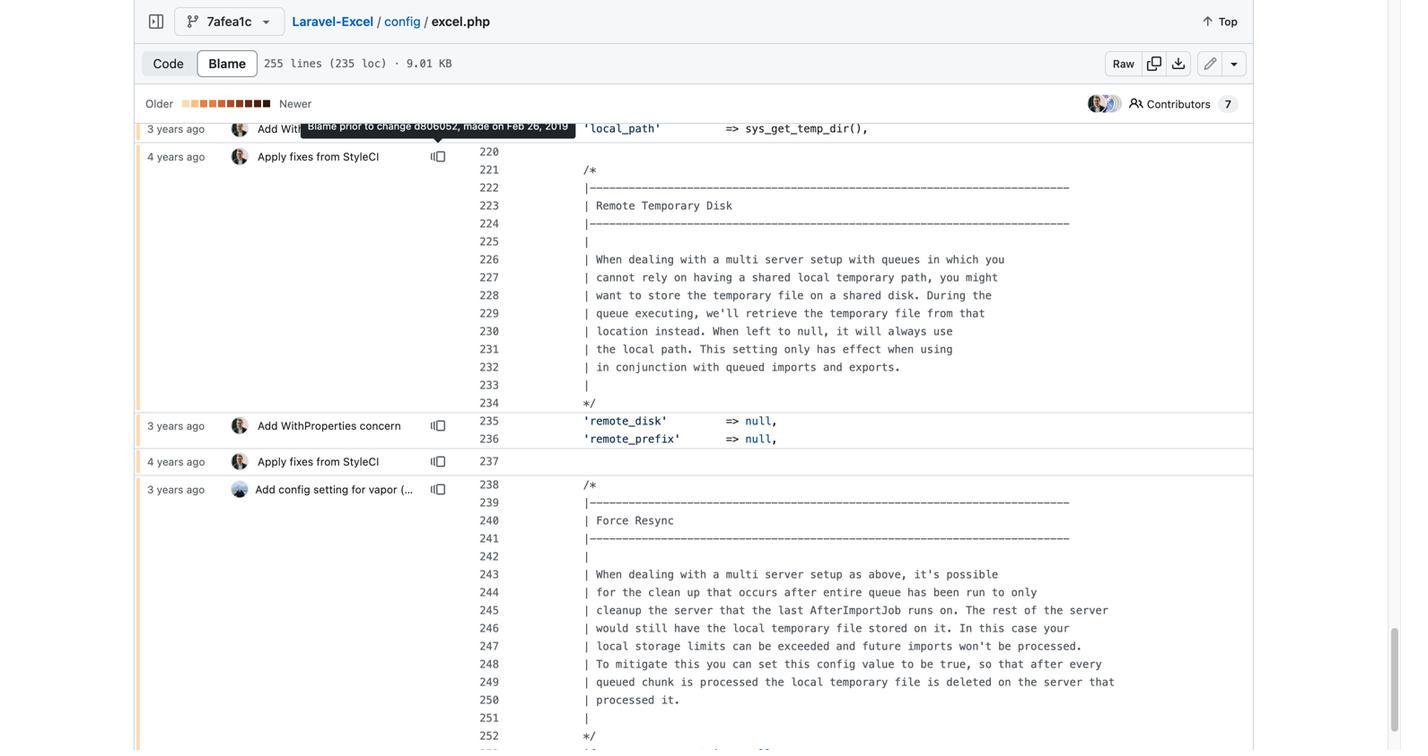 Task type: vqa. For each thing, say whether or not it's contained in the screenshot.
2nd dot fill icon from the top
no



Task type: locate. For each thing, give the bounding box(es) containing it.
this down limits
[[674, 658, 700, 671]]

temporary
[[888, 46, 946, 59], [836, 272, 895, 284], [713, 289, 771, 302], [830, 307, 888, 320], [771, 622, 830, 635], [830, 676, 888, 689]]

queue down want
[[596, 307, 629, 320]]

4 for 3rd versions icon from the bottom
[[147, 150, 154, 163]]

raw link
[[1105, 51, 1143, 76]]

1 apply fixes from styleci link from the top
[[258, 150, 379, 163]]

older
[[145, 97, 173, 110]]

with up "up"
[[681, 569, 706, 581]]

*/ inside /* |-------------------------------------------------------------------------- | force resync |-------------------------------------------------------------------------- | | when dealing with a multi server setup as above, it's possible | for the clean up that occurs after entire queue has been run to only | cleanup the server that the last afterimportjob runs on. the rest of the server | would still have the local temporary file stored on it. in this case your | local storage limits can be exceeded and future imports won't be processed. | to mitigate this you can set this config value to be true, so that after every | queued chunk is processed the local temporary file is deleted on the server that | processed it. | */
[[583, 730, 596, 743]]

setup up null,
[[810, 254, 843, 266]]

=> for null
[[726, 415, 739, 428]]

config left vapor
[[279, 483, 310, 496]]

1 null from the top
[[745, 415, 771, 428]]

|- up remote
[[583, 182, 596, 194]]

1 vertical spatial concern
[[360, 420, 401, 432]]

top
[[1219, 15, 1238, 28]]

when down we'll
[[713, 325, 739, 338]]

2 => from the top
[[726, 415, 739, 428]]

1 horizontal spatial queued
[[726, 361, 765, 374]]

apply fixes from styleci link up add config setting for vapor ( link
[[258, 456, 379, 468]]

0 vertical spatial shared
[[752, 272, 791, 284]]

2 4 from the top
[[147, 456, 154, 468]]

has inside /* |-------------------------------------------------------------------------- | remote temporary disk |-------------------------------------------------------------------------- | | when dealing with a multi server setup with queues in which you | cannot rely on having a shared local temporary path, you might | want to store the temporary file on a shared disk. during the | queue executing, we'll retrieve the temporary file from that | location instead. when left to null, it will always use | the local path. this setting only has effect when using | in conjunction with queued imports and exports. | */
[[817, 343, 836, 356]]

for
[[351, 483, 366, 496], [596, 587, 616, 599]]

3 3 years ago from the top
[[147, 483, 205, 496]]

1 vertical spatial setting
[[313, 483, 348, 496]]

from
[[316, 150, 340, 163], [927, 307, 953, 320], [316, 456, 340, 468]]

dealing
[[629, 254, 674, 266], [629, 569, 674, 581]]

fixes down newer
[[290, 150, 313, 163]]

2 */ from the top
[[583, 730, 596, 743]]

1 vertical spatial in
[[596, 361, 609, 374]]

1 apply from the top
[[258, 150, 287, 163]]

1 4 years ago from the top
[[147, 150, 205, 163]]

0 horizontal spatial for
[[351, 483, 366, 496]]

ago for 235
[[186, 420, 205, 432]]

2 styleci from the top
[[343, 456, 379, 468]]

0 vertical spatial processed
[[700, 676, 758, 689]]

2 add withproperties concern link from the top
[[258, 420, 401, 432]]

of
[[1024, 605, 1037, 617]]

1 vertical spatial apply fixes from styleci
[[258, 456, 379, 468]]

(235
[[329, 57, 355, 70]]

2 fixes from the top
[[290, 456, 313, 468]]

1 vertical spatial only
[[1011, 587, 1037, 599]]

2 null from the top
[[745, 433, 771, 446]]

server inside /* |-------------------------------------------------------------------------- | remote temporary disk |-------------------------------------------------------------------------- | | when dealing with a multi server setup with queues in which you | cannot rely on having a shared local temporary path, you might | want to store the temporary file on a shared disk. during the | queue executing, we'll retrieve the temporary file from that | location instead. when left to null, it will always use | the local path. this setting only has effect when using | in conjunction with queued imports and exports. | */
[[765, 254, 804, 266]]

1 |- from the top
[[583, 182, 596, 194]]

3 years from the top
[[157, 420, 183, 432]]

apply for apply fixes from styleci link corresponding to 3rd versions icon from the top
[[258, 456, 287, 468]]

setting inside /* |-------------------------------------------------------------------------- | remote temporary disk |-------------------------------------------------------------------------- | | when dealing with a multi server setup with queues in which you | cannot rely on having a shared local temporary path, you might | want to store the temporary file on a shared disk. during the | queue executing, we'll retrieve the temporary file from that | location instead. when left to null, it will always use | the local path. this setting only has effect when using | in conjunction with queued imports and exports. | */
[[732, 343, 778, 356]]

server up retrieve on the top right of the page
[[765, 254, 804, 266]]

versions image
[[431, 419, 445, 433]]

concern
[[360, 123, 401, 135], [360, 420, 401, 432]]

'remote_prefix'
[[583, 433, 681, 446]]

path,
[[901, 272, 933, 284]]

2 multi from the top
[[726, 569, 758, 581]]

3 |- from the top
[[583, 497, 596, 509]]

apply fixes from styleci down newer
[[258, 150, 379, 163]]

1 withproperties from the top
[[281, 123, 357, 135]]

0 vertical spatial and
[[693, 46, 713, 59]]

242
[[480, 551, 499, 563]]

stored
[[869, 622, 907, 635]]

shared
[[752, 272, 791, 284], [843, 289, 882, 302]]

0 vertical spatial setup
[[810, 254, 843, 266]]

instead.
[[655, 325, 706, 338]]

future
[[862, 640, 901, 653]]

years
[[157, 123, 183, 135], [157, 150, 184, 163], [157, 420, 183, 432], [157, 456, 184, 468], [157, 483, 183, 496]]

newer
[[279, 97, 312, 110]]

processed down limits
[[700, 676, 758, 689]]

1 horizontal spatial is
[[927, 676, 940, 689]]

laravel-excel link
[[292, 14, 374, 29]]

0 vertical spatial has
[[817, 343, 836, 356]]

1 vertical spatial apply
[[258, 456, 287, 468]]

1 , from the top
[[771, 415, 778, 428]]

2 withproperties from the top
[[281, 420, 357, 432]]

1 years from the top
[[157, 123, 183, 135]]

231
[[480, 343, 499, 356]]

2 vertical spatial config
[[817, 658, 856, 671]]

0 horizontal spatial in
[[596, 361, 609, 374]]

2 vertical spatial add
[[255, 483, 275, 496]]

1 vertical spatial styleci
[[343, 456, 379, 468]]

edit file image
[[1203, 57, 1218, 71]]

queued inside /* |-------------------------------------------------------------------------- | force resync |-------------------------------------------------------------------------- | | when dealing with a multi server setup as above, it's possible | for the clean up that occurs after entire queue has been run to only | cleanup the server that the last afterimportjob runs on. the rest of the server | would still have the local temporary file stored on it. in this case your | local storage limits can be exceeded and future imports won't be processed. | to mitigate this you can set this config value to be true, so that after every | queued chunk is processed the local temporary file is deleted on the server that | processed it. | */
[[596, 676, 635, 689]]

245
[[480, 605, 499, 617]]

1 vertical spatial queue
[[869, 587, 901, 599]]

concern down loc)
[[360, 123, 401, 135]]

processed down chunk
[[596, 694, 655, 707]]

that right "up"
[[706, 587, 732, 599]]

be up set
[[758, 640, 771, 653]]

won't
[[959, 640, 992, 653]]

1 horizontal spatial /
[[424, 14, 428, 29]]

it. down on.
[[933, 622, 953, 635]]

effect
[[843, 343, 882, 356]]

/
[[377, 14, 381, 29], [424, 14, 428, 29]]

1 vertical spatial add withproperties concern link
[[258, 420, 401, 432]]

apply
[[258, 150, 287, 163], [258, 456, 287, 468]]

from for 3rd versions icon from the bottom
[[316, 150, 340, 163]]

always
[[888, 325, 927, 338]]

2 vertical spatial you
[[706, 658, 726, 671]]

file down value
[[895, 676, 920, 689]]

apply fixes from styleci link
[[258, 150, 379, 163], [258, 456, 379, 468]]

2 add withproperties concern from the top
[[258, 420, 401, 432]]

setting
[[732, 343, 778, 356], [313, 483, 348, 496]]

1 vertical spatial has
[[907, 587, 927, 599]]

fixes for 3rd versions icon from the top
[[290, 456, 313, 468]]

1 vertical spatial multi
[[726, 569, 758, 581]]

has down null,
[[817, 343, 836, 356]]

disk.
[[888, 289, 920, 302]]

/* |-------------------------------------------------------------------------- | remote temporary disk |-------------------------------------------------------------------------- | | when dealing with a multi server setup with queues in which you | cannot rely on having a shared local temporary path, you might | want to store the temporary file on a shared disk. during the | queue executing, we'll retrieve the temporary file from that | location instead. when left to null, it will always use | the local path. this setting only has effect when using | in conjunction with queued imports and exports. | */
[[531, 164, 1070, 410]]

5 ago from the top
[[186, 483, 205, 496]]

1 apply fixes from styleci from the top
[[258, 150, 379, 163]]

0 vertical spatial /*
[[583, 164, 596, 176]]

4
[[147, 150, 154, 163], [147, 456, 154, 468]]

1 horizontal spatial in
[[927, 254, 940, 266]]

queued down to
[[596, 676, 635, 689]]

1 vertical spatial config
[[279, 483, 310, 496]]

that down 'during' at right
[[959, 307, 985, 320]]

and right exporting
[[693, 46, 713, 59]]

235
[[480, 415, 499, 428]]

setup up the entire
[[810, 569, 843, 581]]

0 vertical spatial 3 years ago
[[147, 123, 205, 135]]

with left queues
[[849, 254, 875, 266]]

dealing up rely
[[629, 254, 674, 266]]

0 vertical spatial 3
[[147, 123, 154, 135]]

1 add withproperties concern link from the top
[[258, 123, 401, 135]]

after down processed.
[[1031, 658, 1063, 671]]

we'll
[[706, 307, 739, 320]]

ago
[[186, 123, 205, 135], [187, 150, 205, 163], [186, 420, 205, 432], [187, 456, 205, 468], [186, 483, 205, 496]]

you down limits
[[706, 658, 726, 671]]

1 vertical spatial 4
[[147, 456, 154, 468]]

0 vertical spatial */
[[583, 397, 596, 410]]

213 214 215
[[480, 10, 499, 59]]

1 multi from the top
[[726, 254, 758, 266]]

0 horizontal spatial queued
[[596, 676, 635, 689]]

config up ·
[[384, 14, 421, 29]]

use inside /* |-------------------------------------------------------------------------- | remote temporary disk |-------------------------------------------------------------------------- | | when dealing with a multi server setup with queues in which you | cannot rely on having a shared local temporary path, you might | want to store the temporary file on a shared disk. during the | queue executing, we'll retrieve the temporary file from that | location instead. when left to null, it will always use | the local path. this setting only has effect when using | in conjunction with queued imports and exports. | */
[[933, 325, 953, 338]]

set
[[758, 658, 778, 671]]

2 ago from the top
[[187, 150, 205, 163]]

1 / from the left
[[377, 14, 381, 29]]

/* up force at left
[[583, 479, 596, 491]]

to
[[596, 658, 609, 671]]

add withproperties concern link up add config setting for vapor ( link
[[258, 420, 401, 432]]

238 239 240 241 242 243 244 245 246 247 248 249 250 251 252
[[480, 479, 499, 743]]

*/ up 'remote_disk'
[[583, 397, 596, 410]]

processed
[[700, 676, 758, 689], [596, 694, 655, 707]]

2 3 from the top
[[147, 420, 154, 432]]

0 vertical spatial setting
[[732, 343, 778, 356]]

3 years ago for 238
[[147, 483, 205, 496]]

1 */ from the top
[[583, 397, 596, 410]]

years for 238
[[157, 483, 183, 496]]

1 concern from the top
[[360, 123, 401, 135]]

1 horizontal spatial you
[[940, 272, 959, 284]]

1 is from the left
[[681, 676, 693, 689]]

it.
[[933, 622, 953, 635], [661, 694, 681, 707]]

that right so
[[998, 658, 1024, 671]]

queue inside /* |-------------------------------------------------------------------------- | force resync |-------------------------------------------------------------------------- | | when dealing with a multi server setup as above, it's possible | for the clean up that occurs after entire queue has been run to only | cleanup the server that the last afterimportjob runs on. the rest of the server | would still have the local temporary file stored on it. in this case your | local storage limits can be exceeded and future imports won't be processed. | to mitigate this you can set this config value to be true, so that after every | queued chunk is processed the local temporary file is deleted on the server that | processed it. | */
[[869, 587, 901, 599]]

on up null,
[[810, 289, 823, 302]]

versions image left the 219
[[431, 122, 445, 136]]

after up the last
[[784, 587, 817, 599]]

queued inside /* |-------------------------------------------------------------------------- | remote temporary disk |-------------------------------------------------------------------------- | | when dealing with a multi server setup with queues in which you | cannot rely on having a shared local temporary path, you might | want to store the temporary file on a shared disk. during the | queue executing, we'll retrieve the temporary file from that | location instead. when left to null, it will always use | the local path. this setting only has effect when using | in conjunction with queued imports and exports. | */
[[726, 361, 765, 374]]

dealing inside /* |-------------------------------------------------------------------------- | force resync |-------------------------------------------------------------------------- | | when dealing with a multi server setup as above, it's possible | for the clean up that occurs after entire queue has been run to only | cleanup the server that the last afterimportjob runs on. the rest of the server | would still have the local temporary file stored on it. in this case your | local storage limits can be exceeded and future imports won't be processed. | to mitigate this you can set this config value to be true, so that after every | queued chunk is processed the local temporary file is deleted on the server that | processed it. | */
[[629, 569, 674, 581]]

'remote_disk'
[[583, 415, 668, 428]]

230
[[480, 325, 499, 338]]

a up having
[[713, 254, 719, 266]]

the up cleanup
[[622, 587, 642, 599]]

/ right config link
[[424, 14, 428, 29]]

0 vertical spatial multi
[[726, 254, 758, 266]]

2 years from the top
[[157, 150, 184, 163]]

2 concern from the top
[[360, 420, 401, 432]]

0 horizontal spatial shared
[[752, 272, 791, 284]]

is down the true,
[[927, 676, 940, 689]]

4 years ago for apply fixes from styleci link for 3rd versions icon from the bottom
[[147, 150, 205, 163]]

2 /* from the top
[[583, 479, 596, 491]]

can left set
[[732, 658, 752, 671]]

1 horizontal spatial only
[[1011, 587, 1037, 599]]

'local_path'
[[583, 123, 661, 135]]

add withproperties concern up add config setting for vapor ( link
[[258, 420, 401, 432]]

this
[[979, 622, 1005, 635], [674, 658, 700, 671], [784, 658, 810, 671]]

3 ago from the top
[[186, 420, 205, 432]]

temporary down queues
[[836, 272, 895, 284]]

3 for 238
[[147, 483, 154, 496]]

1 vertical spatial apply fixes from styleci link
[[258, 456, 379, 468]]

still
[[635, 622, 668, 635]]

3 => from the top
[[726, 433, 739, 446]]

for up cleanup
[[596, 587, 616, 599]]

on down runs on the bottom of page
[[914, 622, 927, 635]]

1 vertical spatial withproperties
[[281, 420, 357, 432]]

2 apply from the top
[[258, 456, 287, 468]]

0 vertical spatial queued
[[726, 361, 765, 374]]

with
[[681, 254, 706, 266], [849, 254, 875, 266], [693, 361, 719, 374], [681, 569, 706, 581]]

use up using at the right top of page
[[933, 325, 953, 338]]

a inside /* |-------------------------------------------------------------------------- | force resync |-------------------------------------------------------------------------- | | when dealing with a multi server setup as above, it's possible | for the clean up that occurs after entire queue has been run to only | cleanup the server that the last afterimportjob runs on. the rest of the server | would still have the local temporary file stored on it. in this case your | local storage limits can be exceeded and future imports won't be processed. | to mitigate this you can set this config value to be true, so that after every | queued chunk is processed the local temporary file is deleted on the server that | processed it. | */
[[713, 569, 719, 581]]

apply fixes from styleci up add config setting for vapor ( link
[[258, 456, 379, 468]]

0 vertical spatial dealing
[[629, 254, 674, 266]]

*/
[[583, 397, 596, 410], [583, 730, 596, 743]]

multi inside /* |-------------------------------------------------------------------------- | force resync |-------------------------------------------------------------------------- | | when dealing with a multi server setup as above, it's possible | for the clean up that occurs after entire queue has been run to only | cleanup the server that the last afterimportjob runs on. the rest of the server | would still have the local temporary file stored on it. in this case your | local storage limits can be exceeded and future imports won't be processed. | to mitigate this you can set this config value to be true, so that after every | queued chunk is processed the local temporary file is deleted on the server that | processed it. | */
[[726, 569, 758, 581]]

2 horizontal spatial config
[[817, 658, 856, 671]]

4 for 3rd versions icon from the top
[[147, 456, 154, 468]]

5 years from the top
[[157, 483, 183, 496]]

the down occurs
[[752, 605, 771, 617]]

0 horizontal spatial after
[[784, 587, 817, 599]]

0 horizontal spatial is
[[681, 676, 693, 689]]

1 vertical spatial fixes
[[290, 456, 313, 468]]

0 vertical spatial fixes
[[290, 150, 313, 163]]

versions image
[[431, 122, 445, 136], [431, 149, 445, 164], [431, 455, 445, 469], [431, 482, 445, 497]]

241
[[480, 533, 499, 545]]

and left future
[[836, 640, 856, 653]]

a up limits
[[713, 569, 719, 581]]

null,
[[797, 325, 830, 338]]

1 horizontal spatial processed
[[700, 676, 758, 689]]

/*
[[583, 164, 596, 176], [583, 479, 596, 491]]

0 horizontal spatial only
[[784, 343, 810, 356]]

force
[[596, 515, 629, 527]]

years for 220
[[157, 150, 184, 163]]

can right limits
[[732, 640, 752, 653]]

/* inside /* |-------------------------------------------------------------------------- | force resync |-------------------------------------------------------------------------- | | when dealing with a multi server setup as above, it's possible | for the clean up that occurs after entire queue has been run to only | cleanup the server that the last afterimportjob runs on. the rest of the server | would still have the local temporary file stored on it. in this case your | local storage limits can be exceeded and future imports won't be processed. | to mitigate this you can set this config value to be true, so that after every | queued chunk is processed the local temporary file is deleted on the server that | processed it. | */
[[583, 479, 596, 491]]

be down case on the bottom of page
[[998, 640, 1011, 653]]

1 vertical spatial from
[[927, 307, 953, 320]]

that down every
[[1089, 676, 1115, 689]]

versions image right the (
[[431, 482, 445, 497]]

apply down newer
[[258, 150, 287, 163]]

you up might
[[985, 254, 1005, 266]]

multi up having
[[726, 254, 758, 266]]

versions image up #2682 link
[[431, 455, 445, 469]]

0 vertical spatial 4 years ago
[[147, 150, 205, 163]]

1 horizontal spatial for
[[596, 587, 616, 599]]

storage
[[635, 640, 681, 653]]

0 vertical spatial ,
[[771, 415, 778, 428]]

has up runs on the bottom of page
[[907, 587, 927, 599]]

1 vertical spatial add
[[258, 420, 278, 432]]

versions image left 220
[[431, 149, 445, 164]]

1 horizontal spatial setting
[[732, 343, 778, 356]]

fixes up add config setting for vapor ( link
[[290, 456, 313, 468]]

that inside /* |-------------------------------------------------------------------------- | remote temporary disk |-------------------------------------------------------------------------- | | when dealing with a multi server setup with queues in which you | cannot rely on having a shared local temporary path, you might | want to store the temporary file on a shared disk. during the | queue executing, we'll retrieve the temporary file from that | location instead. when left to null, it will always use | the local path. this setting only has effect when using | in conjunction with queued imports and exports. | */
[[959, 307, 985, 320]]

has inside /* |-------------------------------------------------------------------------- | force resync |-------------------------------------------------------------------------- | | when dealing with a multi server setup as above, it's possible | for the clean up that occurs after entire queue has been run to only | cleanup the server that the last afterimportjob runs on. the rest of the server | would still have the local temporary file stored on it. in this case your | local storage limits can be exceeded and future imports won't be processed. | to mitigate this you can set this config value to be true, so that after every | queued chunk is processed the local temporary file is deleted on the server that | processed it. | */
[[907, 587, 927, 599]]

=>
[[726, 123, 739, 135], [726, 415, 739, 428], [726, 433, 739, 446]]

remote
[[596, 200, 635, 212]]

2 vertical spatial and
[[836, 640, 856, 653]]

255
[[264, 57, 283, 70]]

1 vertical spatial can
[[732, 658, 752, 671]]

1 vertical spatial imports
[[907, 640, 953, 653]]

blame button
[[197, 50, 258, 77]]

1 vertical spatial 3 years ago
[[147, 420, 205, 432]]

retrieve
[[745, 307, 797, 320]]

0 vertical spatial 4
[[147, 150, 154, 163]]

true,
[[940, 658, 972, 671]]

1 => from the top
[[726, 123, 739, 135]]

1 setup from the top
[[810, 254, 843, 266]]

0 vertical spatial null
[[745, 415, 771, 428]]

queued
[[726, 361, 765, 374], [596, 676, 635, 689]]

apply fixes from styleci link for 3rd versions icon from the bottom
[[258, 150, 379, 163]]

2 dealing from the top
[[629, 569, 674, 581]]

0 horizontal spatial has
[[817, 343, 836, 356]]

entire
[[823, 587, 862, 599]]

cleanup
[[596, 605, 642, 617]]

0 vertical spatial apply fixes from styleci
[[258, 150, 379, 163]]

a right we
[[875, 46, 882, 59]]

2 , from the top
[[771, 433, 778, 446]]

server down every
[[1044, 676, 1083, 689]]

1 fixes from the top
[[290, 150, 313, 163]]

on up store
[[674, 272, 687, 284]]

side panel image
[[149, 14, 163, 29]]

1 vertical spatial 3
[[147, 420, 154, 432]]

you
[[985, 254, 1005, 266], [940, 272, 959, 284], [706, 658, 726, 671]]

1 dealing from the top
[[629, 254, 674, 266]]

0 vertical spatial concern
[[360, 123, 401, 135]]

2 vertical spatial 3 years ago
[[147, 483, 205, 496]]

1 horizontal spatial imports
[[907, 640, 953, 653]]

,
[[771, 415, 778, 428], [771, 433, 778, 446]]

|- down force at left
[[583, 533, 596, 545]]

0 horizontal spatial you
[[706, 658, 726, 671]]

the up still at the bottom left of the page
[[648, 605, 668, 617]]

left
[[745, 325, 771, 338]]

1 add withproperties concern from the top
[[258, 123, 401, 135]]

2 setup from the top
[[810, 569, 843, 581]]

1 vertical spatial null
[[745, 433, 771, 446]]

1 vertical spatial add withproperties concern
[[258, 420, 401, 432]]

0 horizontal spatial be
[[758, 640, 771, 653]]

and
[[693, 46, 713, 59], [823, 361, 843, 374], [836, 640, 856, 653]]

when inside /* |-------------------------------------------------------------------------- | force resync |-------------------------------------------------------------------------- | | when dealing with a multi server setup as above, it's possible | for the clean up that occurs after entire queue has been run to only | cleanup the server that the last afterimportjob runs on. the rest of the server | would still have the local temporary file stored on it. in this case your | local storage limits can be exceeded and future imports won't be processed. | to mitigate this you can set this config value to be true, so that after every | queued chunk is processed the local temporary file is deleted on the server that | processed it. | */
[[596, 569, 622, 581]]

concern for 'remote_disk'
[[360, 420, 401, 432]]

exporting
[[629, 46, 687, 59]]

2 4 years ago from the top
[[147, 456, 205, 468]]

0 vertical spatial imports
[[771, 361, 817, 374]]

rest
[[992, 605, 1018, 617]]

1 4 from the top
[[147, 150, 154, 163]]

227
[[480, 272, 499, 284]]

concern for 'local_path'
[[360, 123, 401, 135]]

withproperties for 'remote_disk'
[[281, 420, 357, 432]]

4 years ago
[[147, 150, 205, 163], [147, 456, 205, 468]]

up
[[687, 587, 700, 599]]

232
[[480, 361, 499, 374]]

2 apply fixes from styleci link from the top
[[258, 456, 379, 468]]

when up cleanup
[[596, 569, 622, 581]]

/* inside /* |-------------------------------------------------------------------------- | remote temporary disk |-------------------------------------------------------------------------- | | when dealing with a multi server setup with queues in which you | cannot rely on having a shared local temporary path, you might | want to store the temporary file on a shared disk. during the | queue executing, we'll retrieve the temporary file from that | location instead. when left to null, it will always use | the local path. this setting only has effect when using | in conjunction with queued imports and exports. | */
[[583, 164, 596, 176]]

add withproperties concern down newer
[[258, 123, 401, 135]]

the up limits
[[706, 622, 726, 635]]

ago for 220
[[187, 150, 205, 163]]

to up rest
[[992, 587, 1005, 599]]

1 vertical spatial queued
[[596, 676, 635, 689]]

concern left versions image
[[360, 420, 401, 432]]

0 vertical spatial in
[[927, 254, 940, 266]]

in down location
[[596, 361, 609, 374]]

0 vertical spatial add
[[258, 123, 278, 135]]

local down occurs
[[732, 622, 765, 635]]

1 vertical spatial */
[[583, 730, 596, 743]]

/* up remote
[[583, 164, 596, 176]]

apply for apply fixes from styleci link for 3rd versions icon from the bottom
[[258, 150, 287, 163]]

1 horizontal spatial has
[[907, 587, 927, 599]]

1 vertical spatial for
[[596, 587, 616, 599]]

more edit options image
[[1227, 57, 1241, 71]]

*/ down to
[[583, 730, 596, 743]]

0 horizontal spatial setting
[[313, 483, 348, 496]]

withproperties for 'local_path'
[[281, 123, 357, 135]]

1 vertical spatial you
[[940, 272, 959, 284]]

| when exporting and importing files, we use a temporary file, before
[[531, 46, 1031, 59]]

0 vertical spatial add withproperties concern link
[[258, 123, 401, 135]]

1 vertical spatial use
[[933, 325, 953, 338]]

1 vertical spatial after
[[1031, 658, 1063, 671]]

0 vertical spatial you
[[985, 254, 1005, 266]]

0 vertical spatial can
[[732, 640, 752, 653]]

1 vertical spatial =>
[[726, 415, 739, 428]]

sys_get_temp_dir(),
[[745, 123, 869, 135]]

1 /* from the top
[[583, 164, 596, 176]]

2 versions image from the top
[[431, 149, 445, 164]]

withproperties down newer
[[281, 123, 357, 135]]

and down effect
[[823, 361, 843, 374]]

shared up 'will'
[[843, 289, 882, 302]]

the down might
[[972, 289, 992, 302]]

2 vertical spatial =>
[[726, 433, 739, 446]]

file view element
[[141, 50, 258, 77]]

0 vertical spatial withproperties
[[281, 123, 357, 135]]

3 3 from the top
[[147, 483, 154, 496]]

possible
[[946, 569, 998, 581]]

only up 'of'
[[1011, 587, 1037, 599]]

this down rest
[[979, 622, 1005, 635]]

the down location
[[596, 343, 616, 356]]

1 horizontal spatial after
[[1031, 658, 1063, 671]]

0 vertical spatial styleci
[[343, 150, 379, 163]]

2 3 years ago from the top
[[147, 420, 205, 432]]

0 vertical spatial apply fixes from styleci link
[[258, 150, 379, 163]]

apply up add config setting for vapor ( link
[[258, 456, 287, 468]]

file down afterimportjob
[[836, 622, 862, 635]]



Task type: describe. For each thing, give the bounding box(es) containing it.
2 can from the top
[[732, 658, 752, 671]]

226
[[480, 254, 499, 266]]

add withproperties concern link for 'remote_disk'
[[258, 420, 401, 432]]

add config setting for vapor ( link
[[255, 483, 413, 496]]

fixes for 3rd versions icon from the bottom
[[290, 150, 313, 163]]

imports inside /* |-------------------------------------------------------------------------- | force resync |-------------------------------------------------------------------------- | | when dealing with a multi server setup as above, it's possible | for the clean up that occurs after entire queue has been run to only | cleanup the server that the last afterimportjob runs on. the rest of the server | would still have the local temporary file stored on it. in this case your | local storage limits can be exceeded and future imports won't be processed. | to mitigate this you can set this config value to be true, so that after every | queued chunk is processed the local temporary file is deleted on the server that | processed it. | */
[[907, 640, 953, 653]]

it
[[836, 325, 849, 338]]

0 vertical spatial after
[[784, 587, 817, 599]]

0 horizontal spatial config
[[279, 483, 310, 496]]

code button
[[141, 50, 196, 77]]

been
[[933, 587, 959, 599]]

/* for force
[[583, 479, 596, 491]]

1 styleci from the top
[[343, 150, 379, 163]]

4 versions image from the top
[[431, 482, 445, 497]]

blame prior to change d806052, made on feb 26, 2019 tooltip
[[425, 0, 451, 115]]

laravel-
[[292, 14, 342, 29]]

4 years ago for apply fixes from styleci link corresponding to 3rd versions icon from the top
[[147, 456, 205, 468]]

chunk
[[642, 676, 674, 689]]

that down occurs
[[719, 605, 745, 617]]

patrickbrouwers image
[[1088, 95, 1106, 113]]

221
[[480, 164, 499, 176]]

to right value
[[901, 658, 914, 671]]

have
[[674, 622, 700, 635]]

=> for sys_get_temp_dir(),
[[726, 123, 739, 135]]

server up your
[[1070, 605, 1109, 617]]

2 horizontal spatial this
[[979, 622, 1005, 635]]

248
[[480, 658, 499, 671]]

excel.php
[[432, 14, 490, 29]]

213
[[480, 10, 499, 23]]

0 horizontal spatial this
[[674, 658, 700, 671]]

3 years ago for 235
[[147, 420, 205, 432]]

1 horizontal spatial shared
[[843, 289, 882, 302]]

imports inside /* |-------------------------------------------------------------------------- | remote temporary disk |-------------------------------------------------------------------------- | | when dealing with a multi server setup with queues in which you | cannot rely on having a shared local temporary path, you might | want to store the temporary file on a shared disk. during the | queue executing, we'll retrieve the temporary file from that | location instead. when left to null, it will always use | the local path. this setting only has effect when using | in conjunction with queued imports and exports. | */
[[771, 361, 817, 374]]

from inside /* |-------------------------------------------------------------------------- | remote temporary disk |-------------------------------------------------------------------------- | | when dealing with a multi server setup with queues in which you | cannot rely on having a shared local temporary path, you might | want to store the temporary file on a shared disk. during the | queue executing, we'll retrieve the temporary file from that | location instead. when left to null, it will always use | the local path. this setting only has effect when using | in conjunction with queued imports and exports. | */
[[927, 307, 953, 320]]

when left exporting
[[596, 46, 622, 59]]

1 horizontal spatial this
[[784, 658, 810, 671]]

the down set
[[765, 676, 784, 689]]

to down retrieve on the top right of the page
[[778, 325, 791, 338]]

1 versions image from the top
[[431, 122, 445, 136]]

1 ago from the top
[[186, 123, 205, 135]]

vapor
[[369, 483, 397, 496]]

every
[[1070, 658, 1102, 671]]

it's
[[914, 569, 940, 581]]

2 horizontal spatial you
[[985, 254, 1005, 266]]

temporary left file,
[[888, 46, 946, 59]]

config link
[[384, 14, 421, 29]]

multi inside /* |-------------------------------------------------------------------------- | remote temporary disk |-------------------------------------------------------------------------- | | when dealing with a multi server setup with queues in which you | cannot rely on having a shared local temporary path, you might | want to store the temporary file on a shared disk. during the | queue executing, we'll retrieve the temporary file from that | location instead. when left to null, it will always use | the local path. this setting only has effect when using | in conjunction with queued imports and exports. | */
[[726, 254, 758, 266]]

255 lines (235 loc) · 9.01 kb
[[264, 57, 452, 70]]

git branch image
[[186, 14, 200, 29]]

raw
[[1113, 57, 1135, 70]]

only inside /* |-------------------------------------------------------------------------- | force resync |-------------------------------------------------------------------------- | | when dealing with a multi server setup as above, it's possible | for the clean up that occurs after entire queue has been run to only | cleanup the server that the last afterimportjob runs on. the rest of the server | would still have the local temporary file stored on it. in this case your | local storage limits can be exceeded and future imports won't be processed. | to mitigate this you can set this config value to be true, so that after every | queued chunk is processed the local temporary file is deleted on the server that | processed it. | */
[[1011, 587, 1037, 599]]

to right want
[[629, 289, 642, 302]]

run
[[966, 587, 985, 599]]

setup inside /* |-------------------------------------------------------------------------- | force resync |-------------------------------------------------------------------------- | | when dealing with a multi server setup as above, it's possible | for the clean up that occurs after entire queue has been run to only | cleanup the server that the last afterimportjob runs on. the rest of the server | would still have the local temporary file stored on it. in this case your | local storage limits can be exceeded and future imports won't be processed. | to mitigate this you can set this config value to be true, so that after every | queued chunk is processed the local temporary file is deleted on the server that | processed it. | */
[[810, 569, 843, 581]]

7afea1c button
[[174, 7, 285, 36]]

/* for remote
[[583, 164, 596, 176]]

mitigate
[[616, 658, 668, 671]]

importing
[[719, 46, 778, 59]]

your
[[1044, 622, 1070, 635]]

value
[[862, 658, 895, 671]]

above,
[[869, 569, 907, 581]]

a up it
[[830, 289, 836, 302]]

executing,
[[635, 307, 700, 320]]

4 |- from the top
[[583, 533, 596, 545]]

sc 9kayk9 0 image
[[1129, 96, 1143, 111]]

217
[[480, 82, 499, 95]]

0 vertical spatial for
[[351, 483, 366, 496]]

laravel-excel / config / excel.php
[[292, 14, 490, 29]]

excel
[[342, 14, 374, 29]]

temporary up we'll
[[713, 289, 771, 302]]

the up your
[[1044, 605, 1063, 617]]

file up retrieve on the top right of the page
[[778, 289, 804, 302]]

247
[[480, 640, 499, 653]]

4 years from the top
[[157, 456, 184, 468]]

blame
[[209, 56, 246, 71]]

copy raw content image
[[1147, 57, 1161, 71]]

a right having
[[739, 272, 745, 284]]

when up cannot
[[596, 254, 622, 266]]

dealing inside /* |-------------------------------------------------------------------------- | remote temporary disk |-------------------------------------------------------------------------- | | when dealing with a multi server setup with queues in which you | cannot rely on having a shared local temporary path, you might | want to store the temporary file on a shared disk. during the | queue executing, we'll retrieve the temporary file from that | location instead. when left to null, it will always use | the local path. this setting only has effect when using | in conjunction with queued imports and exports. | */
[[629, 254, 674, 266]]

250
[[480, 694, 499, 707]]

220
[[480, 146, 499, 158]]

cannot
[[596, 272, 635, 284]]

only inside /* |-------------------------------------------------------------------------- | remote temporary disk |-------------------------------------------------------------------------- | | when dealing with a multi server setup with queues in which you | cannot rely on having a shared local temporary path, you might | want to store the temporary file on a shared disk. during the | queue executing, we'll retrieve the temporary file from that | location instead. when left to null, it will always use | the local path. this setting only has effect when using | in conjunction with queued imports and exports. | */
[[784, 343, 810, 356]]

local up null,
[[797, 272, 830, 284]]

with up having
[[681, 254, 706, 266]]

you inside /* |-------------------------------------------------------------------------- | force resync |-------------------------------------------------------------------------- | | when dealing with a multi server setup as above, it's possible | for the clean up that occurs after entire queue has been run to only | cleanup the server that the last afterimportjob runs on. the rest of the server | would still have the local temporary file stored on it. in this case your | local storage limits can be exceeded and future imports won't be processed. | to mitigate this you can set this config value to be true, so that after every | queued chunk is processed the local temporary file is deleted on the server that | processed it. | */
[[706, 658, 726, 671]]

lines
[[290, 57, 322, 70]]

1 vertical spatial it.
[[661, 694, 681, 707]]

temporary up 'will'
[[830, 307, 888, 320]]

path.
[[661, 343, 693, 356]]

with inside /* |-------------------------------------------------------------------------- | force resync |-------------------------------------------------------------------------- | | when dealing with a multi server setup as above, it's possible | for the clean up that occurs after entire queue has been run to only | cleanup the server that the last afterimportjob runs on. the rest of the server | would still have the local temporary file stored on it. in this case your | local storage limits can be exceeded and future imports won't be processed. | to mitigate this you can set this config value to be true, so that after every | queued chunk is processed the local temporary file is deleted on the server that | processed it. | */
[[681, 569, 706, 581]]

ago for 238
[[186, 483, 205, 496]]

as
[[849, 569, 862, 581]]

3 for 235
[[147, 420, 154, 432]]

0 horizontal spatial processed
[[596, 694, 655, 707]]

want
[[596, 289, 622, 302]]

the down processed.
[[1018, 676, 1037, 689]]

add withproperties concern link for 'local_path'
[[258, 123, 401, 135]]

local up 'conjunction'
[[622, 343, 655, 356]]

0 vertical spatial config
[[384, 14, 421, 29]]

temporary down value
[[830, 676, 888, 689]]

might
[[966, 272, 998, 284]]

rely
[[642, 272, 668, 284]]

239
[[480, 497, 499, 509]]

3 versions image from the top
[[431, 455, 445, 469]]

the up null,
[[804, 307, 823, 320]]

2 horizontal spatial be
[[998, 640, 1011, 653]]

add for 'local_path'
[[258, 123, 278, 135]]

would
[[596, 622, 629, 635]]

apply fixes from styleci link for 3rd versions icon from the top
[[258, 456, 379, 468]]

afterimportjob
[[810, 605, 901, 617]]

having
[[693, 272, 732, 284]]

1 horizontal spatial be
[[920, 658, 933, 671]]

251
[[480, 712, 499, 725]]

you must be on a branch to make or propose changes to this file tooltip
[[1197, 51, 1223, 76]]

add withproperties concern for 'remote_disk'
[[258, 420, 401, 432]]

this
[[700, 343, 726, 356]]

234
[[480, 397, 499, 410]]

236
[[480, 433, 499, 446]]

years for 235
[[157, 420, 183, 432]]

contributors
[[1147, 98, 1211, 110]]

with down this
[[693, 361, 719, 374]]

in
[[959, 622, 972, 635]]

local down exceeded
[[791, 676, 823, 689]]

0 vertical spatial use
[[849, 46, 869, 59]]

223
[[480, 200, 499, 212]]

from for 3rd versions icon from the top
[[316, 456, 340, 468]]

queue inside /* |-------------------------------------------------------------------------- | remote temporary disk |-------------------------------------------------------------------------- | | when dealing with a multi server setup with queues in which you | cannot rely on having a shared local temporary path, you might | want to store the temporary file on a shared disk. during the | queue executing, we'll retrieve the temporary file from that | location instead. when left to null, it will always use | the local path. this setting only has effect when using | in conjunction with queued imports and exports. | */
[[596, 307, 629, 320]]

location
[[596, 325, 648, 338]]

kb
[[439, 57, 452, 70]]

file up always
[[895, 307, 920, 320]]

237
[[480, 456, 499, 468]]

2 |- from the top
[[583, 218, 596, 230]]

local down would
[[596, 640, 629, 653]]

235 236
[[480, 415, 499, 446]]

server up occurs
[[765, 569, 804, 581]]

download raw content image
[[1171, 57, 1186, 71]]

add withproperties concern for 'local_path'
[[258, 123, 401, 135]]

9.01
[[407, 57, 433, 70]]

246
[[480, 622, 499, 635]]

so
[[979, 658, 992, 671]]

2 is from the left
[[927, 676, 940, 689]]

temporary
[[642, 200, 700, 212]]

225
[[480, 236, 499, 248]]

loc)
[[361, 57, 387, 70]]

*/ inside /* |-------------------------------------------------------------------------- | remote temporary disk |-------------------------------------------------------------------------- | | when dealing with a multi server setup with queues in which you | cannot rely on having a shared local temporary path, you might | want to store the temporary file on a shared disk. during the | queue executing, we'll retrieve the temporary file from that | location instead. when left to null, it will always use | the local path. this setting only has effect when using | in conjunction with queued imports and exports. | */
[[583, 397, 596, 410]]

before
[[992, 46, 1031, 59]]

7afea1c
[[207, 14, 252, 29]]

conjunction
[[616, 361, 687, 374]]

/* |-------------------------------------------------------------------------- | force resync |-------------------------------------------------------------------------- | | when dealing with a multi server setup as above, it's possible | for the clean up that occurs after entire queue has been run to only | cleanup the server that the last afterimportjob runs on. the rest of the server | would still have the local temporary file stored on it. in this case your | local storage limits can be exceeded and future imports won't be processed. | to mitigate this you can set this config value to be true, so that after every | queued chunk is processed the local temporary file is deleted on the server that | processed it. | */
[[531, 479, 1115, 743]]

2 apply fixes from styleci from the top
[[258, 456, 379, 468]]

runs
[[907, 605, 933, 617]]

and inside /* |-------------------------------------------------------------------------- | force resync |-------------------------------------------------------------------------- | | when dealing with a multi server setup as above, it's possible | for the clean up that occurs after entire queue has been run to only | cleanup the server that the last afterimportjob runs on. the rest of the server | would still have the local temporary file stored on it. in this case your | local storage limits can be exceeded and future imports won't be processed. | to mitigate this you can set this config value to be true, so that after every | queued chunk is processed the local temporary file is deleted on the server that | processed it. | */
[[836, 640, 856, 653]]

1 horizontal spatial it.
[[933, 622, 953, 635]]

2 / from the left
[[424, 14, 428, 29]]

limits
[[687, 640, 726, 653]]

during
[[927, 289, 966, 302]]

on right the deleted
[[998, 676, 1011, 689]]

1 can from the top
[[732, 640, 752, 653]]

when
[[888, 343, 914, 356]]

add for 'remote_disk'
[[258, 420, 278, 432]]

224
[[480, 218, 499, 230]]

disk
[[706, 200, 732, 212]]

252
[[480, 730, 499, 743]]

4 ago from the top
[[187, 456, 205, 468]]

temporary up exceeded
[[771, 622, 830, 635]]

214
[[480, 28, 499, 41]]

the down having
[[687, 289, 706, 302]]

219
[[480, 123, 499, 135]]

233
[[480, 379, 499, 392]]

server down "up"
[[674, 605, 713, 617]]

last
[[778, 605, 804, 617]]

for inside /* |-------------------------------------------------------------------------- | force resync |-------------------------------------------------------------------------- | | when dealing with a multi server setup as above, it's possible | for the clean up that occurs after entire queue has been run to only | cleanup the server that the last afterimportjob runs on. the rest of the server | would still have the local temporary file stored on it. in this case your | local storage limits can be exceeded and future imports won't be processed. | to mitigate this you can set this config value to be true, so that after every | queued chunk is processed the local temporary file is deleted on the server that | processed it. | */
[[596, 587, 616, 599]]

228
[[480, 289, 499, 302]]

config inside /* |-------------------------------------------------------------------------- | force resync |-------------------------------------------------------------------------- | | when dealing with a multi server setup as above, it's possible | for the clean up that occurs after entire queue has been run to only | cleanup the server that the last afterimportjob runs on. the rest of the server | would still have the local temporary file stored on it. in this case your | local storage limits can be exceeded and future imports won't be processed. | to mitigate this you can set this config value to be true, so that after every | queued chunk is processed the local temporary file is deleted on the server that | processed it. | */
[[817, 658, 856, 671]]

clean
[[648, 587, 681, 599]]

setup inside /* |-------------------------------------------------------------------------- | remote temporary disk |-------------------------------------------------------------------------- | | when dealing with a multi server setup with queues in which you | cannot rely on having a shared local temporary path, you might | want to store the temporary file on a shared disk. during the | queue executing, we'll retrieve the temporary file from that | location instead. when left to null, it will always use | the local path. this setting only has effect when using | in conjunction with queued imports and exports. | */
[[810, 254, 843, 266]]

·
[[394, 57, 400, 70]]

1 3 years ago from the top
[[147, 123, 205, 135]]

1 3 from the top
[[147, 123, 154, 135]]

code
[[153, 56, 184, 71]]

and inside /* |-------------------------------------------------------------------------- | remote temporary disk |-------------------------------------------------------------------------- | | when dealing with a multi server setup with queues in which you | cannot rely on having a shared local temporary path, you might | want to store the temporary file on a shared disk. during the | queue executing, we'll retrieve the temporary file from that | location instead. when left to null, it will always use | the local path. this setting only has effect when using | in conjunction with queued imports and exports. | */
[[823, 361, 843, 374]]



